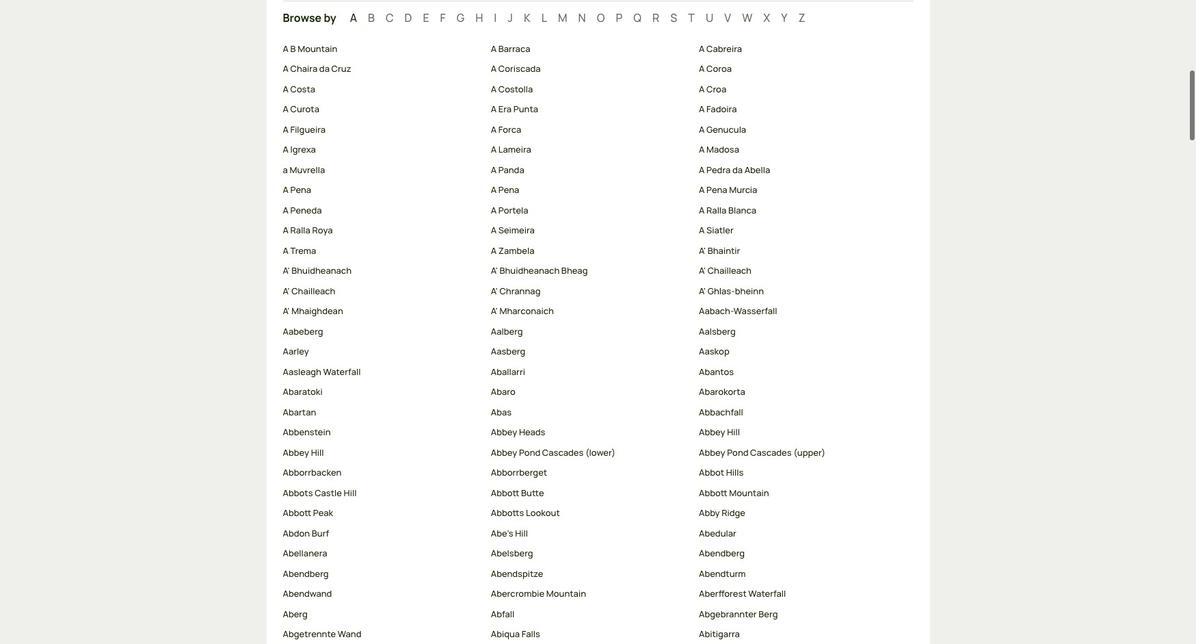 Task type: vqa. For each thing, say whether or not it's contained in the screenshot.
Curated at the left top
no



Task type: describe. For each thing, give the bounding box(es) containing it.
abendwand link
[[283, 587, 480, 601]]

abbotts lookout
[[491, 507, 560, 519]]

a filgueira
[[283, 123, 326, 135]]

a for a igrexa link
[[283, 143, 289, 156]]

a for a filgueira link
[[283, 123, 289, 135]]

0 vertical spatial mountain
[[298, 42, 338, 55]]

abbey for abbey pond cascades (upper) link
[[699, 446, 726, 458]]

abendwand
[[283, 587, 332, 600]]

abendberg for the rightmost abendberg 'link'
[[699, 547, 745, 559]]

barraca
[[499, 42, 531, 55]]

bheag
[[562, 264, 588, 277]]

a down a
[[283, 184, 289, 196]]

a pedra da abella link
[[699, 163, 897, 177]]

igrexa
[[291, 143, 316, 156]]

2 a pena from the left
[[491, 184, 520, 196]]

abbots
[[283, 487, 313, 499]]

a' bhaintir link
[[699, 244, 897, 258]]

i link
[[494, 10, 497, 25]]

abendspitze
[[491, 567, 544, 580]]

a madosa
[[699, 143, 740, 156]]

blanca
[[729, 204, 757, 216]]

bheinn
[[736, 285, 764, 297]]

abbott mountain
[[699, 487, 770, 499]]

1 vertical spatial abendberg link
[[283, 567, 480, 581]]

a igrexa
[[283, 143, 316, 156]]

aasberg
[[491, 345, 526, 358]]

aasleagh
[[283, 365, 322, 378]]

a madosa link
[[699, 143, 897, 157]]

cookie consent banner dialog
[[16, 579, 1181, 628]]

s link
[[671, 10, 678, 25]]

a' for a' ghlas-bheinn 'link'
[[699, 285, 706, 297]]

aballarri
[[491, 365, 526, 378]]

a for a costa link
[[283, 83, 289, 95]]

abborrberget link
[[491, 466, 688, 480]]

h
[[476, 10, 483, 25]]

abas link
[[491, 406, 688, 419]]

g
[[457, 10, 465, 25]]

abaro link
[[491, 386, 688, 399]]

abgetrennte wand link
[[283, 628, 480, 641]]

a for the a costolla link at the top of page
[[491, 83, 497, 95]]

abborrberget
[[491, 466, 548, 479]]

a b mountain link
[[283, 42, 480, 56]]

abbenstein
[[283, 426, 331, 438]]

zambela
[[499, 244, 535, 257]]

a fadoira link
[[699, 103, 897, 116]]

a for a cabreira link
[[699, 42, 705, 55]]

a left 'b' link
[[350, 10, 357, 25]]

abercrombie mountain link
[[491, 587, 688, 601]]

n link
[[579, 10, 586, 25]]

a costolla link
[[491, 83, 688, 96]]

h link
[[476, 10, 483, 25]]

abgebrannter berg
[[699, 608, 778, 620]]

abby
[[699, 507, 720, 519]]

r link
[[653, 10, 660, 25]]

a' for a' mhaighdean link
[[283, 305, 290, 317]]

falls
[[522, 628, 541, 640]]

by
[[324, 10, 336, 25]]

a panda
[[491, 163, 525, 176]]

t link
[[689, 10, 695, 25]]

a for the a era punta link
[[491, 103, 497, 115]]

a for a madosa link
[[699, 143, 705, 156]]

k
[[524, 10, 531, 25]]

hill for topmost the "abbey hill" link
[[728, 426, 740, 438]]

aberg
[[283, 608, 308, 620]]

a coriscada
[[491, 63, 541, 75]]

aasberg link
[[491, 345, 688, 359]]

a seimeira link
[[491, 224, 688, 237]]

wand
[[338, 628, 362, 640]]

aasleagh waterfall
[[283, 365, 361, 378]]

abelsberg link
[[491, 547, 688, 560]]

f
[[440, 10, 446, 25]]

2 pena from the left
[[499, 184, 520, 196]]

costa
[[291, 83, 316, 95]]

c link
[[386, 10, 394, 25]]

a' bhuidheanach link
[[283, 264, 480, 278]]

t
[[689, 10, 695, 25]]

abby ridge link
[[699, 507, 897, 520]]

abbot hills link
[[699, 466, 897, 480]]

0 vertical spatial chailleach
[[708, 264, 752, 277]]

pond for abbey pond cascades (lower)
[[519, 446, 541, 458]]

aabach-
[[699, 305, 734, 317]]

abellanera link
[[283, 547, 480, 560]]

o link
[[597, 10, 605, 25]]

abbots castle hill
[[283, 487, 357, 499]]

a for a coroa link
[[699, 63, 705, 75]]

2 a pena link from the left
[[491, 184, 688, 197]]

a ralla blanca
[[699, 204, 757, 216]]

hill for abe's hill link
[[515, 527, 528, 539]]

cascades for (upper)
[[751, 446, 792, 458]]

abbey down 'abbachfall'
[[699, 426, 726, 438]]

a' mhaighdean
[[283, 305, 343, 317]]

punta
[[514, 103, 539, 115]]

abelsberg
[[491, 547, 534, 559]]

z link
[[799, 10, 806, 25]]

a genucula link
[[699, 123, 897, 136]]

portela
[[499, 204, 529, 216]]

mharconaich
[[500, 305, 554, 317]]

murcia
[[730, 184, 758, 196]]

a for a panda link
[[491, 163, 497, 176]]

a coroa
[[699, 63, 732, 75]]

a for a b mountain link at the left top
[[283, 42, 289, 55]]

a croa
[[699, 83, 727, 95]]

1 horizontal spatial b
[[368, 10, 375, 25]]

a' for a' mharconaich link
[[491, 305, 498, 317]]

a' for a' chrannag link
[[491, 285, 498, 297]]

abiqua falls
[[491, 628, 541, 640]]

abaratoki
[[283, 386, 323, 398]]

0 vertical spatial a' chailleach link
[[699, 264, 897, 278]]

a' for the a' bhuidheanach link
[[283, 264, 290, 277]]

a siatler link
[[699, 224, 897, 237]]

abdon burf link
[[283, 527, 480, 540]]

costolla
[[499, 83, 533, 95]]

0 vertical spatial abbey hill
[[699, 426, 740, 438]]

abgetrennte
[[283, 628, 336, 640]]

a' ghlas-bheinn
[[699, 285, 764, 297]]

a costolla
[[491, 83, 533, 95]]

a for a curota link
[[283, 103, 289, 115]]

i
[[494, 10, 497, 25]]

abbey heads
[[491, 426, 546, 438]]

a' for topmost a' chailleach link
[[699, 264, 706, 277]]

aberg link
[[283, 608, 480, 621]]

a era punta link
[[491, 103, 688, 116]]



Task type: locate. For each thing, give the bounding box(es) containing it.
waterfall right aasleagh
[[323, 365, 361, 378]]

a left peneda
[[283, 204, 289, 216]]

1 pena from the left
[[291, 184, 311, 196]]

abbott up 'abbotts'
[[491, 487, 520, 499]]

a croa link
[[699, 83, 897, 96]]

bhuidheanach for a' bhuidheanach
[[292, 264, 352, 277]]

a pena up a peneda
[[283, 184, 311, 196]]

abbey hill down 'abbachfall'
[[699, 426, 740, 438]]

abendberg up abendturm
[[699, 547, 745, 559]]

a left era
[[491, 103, 497, 115]]

1 vertical spatial a' chailleach
[[283, 285, 336, 297]]

f link
[[440, 10, 446, 25]]

hill up "abborrbacken" on the left
[[311, 446, 324, 458]]

ridge
[[722, 507, 746, 519]]

pena up a peneda
[[291, 184, 311, 196]]

mountain for abercrombie mountain
[[547, 587, 587, 600]]

hill down 'abbachfall'
[[728, 426, 740, 438]]

abfall
[[491, 608, 515, 620]]

a era punta
[[491, 103, 539, 115]]

0 horizontal spatial pond
[[519, 446, 541, 458]]

abbey down abas
[[491, 426, 518, 438]]

a for a croa link
[[699, 83, 705, 95]]

a for the a pena murcia link
[[699, 184, 705, 196]]

abbott up abdon
[[283, 507, 312, 519]]

a cabreira link
[[699, 42, 897, 56]]

abendberg link down abedular link
[[699, 547, 897, 560]]

1 a pena link from the left
[[283, 184, 480, 197]]

abbey up abbot
[[699, 446, 726, 458]]

pond up hills
[[728, 446, 749, 458]]

a left curota on the top left of the page
[[283, 103, 289, 115]]

pena up a portela
[[499, 184, 520, 196]]

1 vertical spatial mountain
[[730, 487, 770, 499]]

a' down a trema on the top
[[283, 264, 290, 277]]

genucula
[[707, 123, 747, 135]]

a portela link
[[491, 204, 688, 217]]

abbott for abbott peak
[[283, 507, 312, 519]]

1 horizontal spatial abbott
[[491, 487, 520, 499]]

da for cruz
[[320, 63, 330, 75]]

a pena down a panda
[[491, 184, 520, 196]]

0 horizontal spatial a' chailleach link
[[283, 285, 480, 298]]

j
[[508, 10, 513, 25]]

abbey
[[491, 426, 518, 438], [699, 426, 726, 438], [283, 446, 309, 458], [491, 446, 518, 458], [699, 446, 726, 458]]

v
[[725, 10, 732, 25]]

ralla for roya
[[291, 224, 311, 236]]

(upper)
[[794, 446, 826, 458]]

abbott down abbot
[[699, 487, 728, 499]]

a left costa
[[283, 83, 289, 95]]

a filgueira link
[[283, 123, 480, 136]]

1 vertical spatial a' chailleach link
[[283, 285, 480, 298]]

a for a portela link on the top of the page
[[491, 204, 497, 216]]

a for "a seimeira" link
[[491, 224, 497, 236]]

0 vertical spatial ralla
[[707, 204, 727, 216]]

g link
[[457, 10, 465, 25]]

0 horizontal spatial waterfall
[[323, 365, 361, 378]]

a forca link
[[491, 123, 688, 136]]

a for a pedra da abella link
[[699, 163, 705, 176]]

abbey heads link
[[491, 426, 688, 439]]

hill
[[728, 426, 740, 438], [311, 446, 324, 458], [344, 487, 357, 499], [515, 527, 528, 539]]

aabach-wasserfall link
[[699, 305, 897, 318]]

0 vertical spatial b
[[368, 10, 375, 25]]

a cabreira
[[699, 42, 743, 55]]

a' chailleach down bhaintir
[[699, 264, 752, 277]]

a down browse
[[283, 42, 289, 55]]

1 vertical spatial b
[[291, 42, 296, 55]]

0 vertical spatial da
[[320, 63, 330, 75]]

a
[[350, 10, 357, 25], [283, 42, 289, 55], [491, 42, 497, 55], [699, 42, 705, 55], [283, 63, 289, 75], [491, 63, 497, 75], [699, 63, 705, 75], [283, 83, 289, 95], [491, 83, 497, 95], [699, 83, 705, 95], [283, 103, 289, 115], [491, 103, 497, 115], [699, 103, 705, 115], [283, 123, 289, 135], [491, 123, 497, 135], [699, 123, 705, 135], [283, 143, 289, 156], [491, 143, 497, 156], [699, 143, 705, 156], [491, 163, 497, 176], [699, 163, 705, 176], [283, 184, 289, 196], [491, 184, 497, 196], [699, 184, 705, 196], [283, 204, 289, 216], [491, 204, 497, 216], [699, 204, 705, 216], [283, 224, 289, 236], [491, 224, 497, 236], [699, 224, 705, 236], [283, 244, 289, 257], [491, 244, 497, 257]]

1 vertical spatial abbey hill
[[283, 446, 324, 458]]

aalsberg
[[699, 325, 736, 337]]

chaira
[[291, 63, 318, 75]]

a' down a zambela
[[491, 264, 498, 277]]

a pedra da abella
[[699, 163, 771, 176]]

castle
[[315, 487, 342, 499]]

a' chrannag link
[[491, 285, 688, 298]]

mountain for abbott mountain
[[730, 487, 770, 499]]

a left 'portela'
[[491, 204, 497, 216]]

a up a ralla blanca in the right of the page
[[699, 184, 705, 196]]

bhuidheanach down the trema
[[292, 264, 352, 277]]

abercrombie mountain
[[491, 587, 587, 600]]

3 pena from the left
[[707, 184, 728, 196]]

a ralla roya
[[283, 224, 333, 236]]

1 horizontal spatial cascades
[[751, 446, 792, 458]]

butte
[[522, 487, 544, 499]]

cascades up abbot hills link
[[751, 446, 792, 458]]

1 horizontal spatial abbey hill
[[699, 426, 740, 438]]

a for "a peneda" link
[[283, 204, 289, 216]]

1 bhuidheanach from the left
[[292, 264, 352, 277]]

1 horizontal spatial mountain
[[547, 587, 587, 600]]

1 horizontal spatial a' chailleach
[[699, 264, 752, 277]]

a' chailleach up a' mhaighdean on the top
[[283, 285, 336, 297]]

abbey for abbey pond cascades (lower) link at the bottom
[[491, 446, 518, 458]]

abbey hill link up the abborrbacken "link"
[[283, 446, 480, 459]]

a left costolla
[[491, 83, 497, 95]]

1 horizontal spatial pond
[[728, 446, 749, 458]]

abbott
[[491, 487, 520, 499], [699, 487, 728, 499], [283, 507, 312, 519]]

aberfforest waterfall link
[[699, 587, 897, 601]]

a for a siatler link
[[699, 224, 705, 236]]

0 horizontal spatial cascades
[[543, 446, 584, 458]]

1 vertical spatial abbey hill link
[[283, 446, 480, 459]]

a' chailleach link down the a' bhuidheanach link
[[283, 285, 480, 298]]

2 bhuidheanach from the left
[[500, 264, 560, 277]]

a' chailleach for a' chailleach link to the bottom
[[283, 285, 336, 297]]

abendberg link
[[699, 547, 897, 560], [283, 567, 480, 581]]

2 vertical spatial mountain
[[547, 587, 587, 600]]

abbott mountain link
[[699, 487, 897, 500]]

mountain down abendspitze link
[[547, 587, 587, 600]]

abbachfall
[[699, 406, 744, 418]]

cabreira
[[707, 42, 743, 55]]

a pena link down a panda link
[[491, 184, 688, 197]]

cascades down abbey heads link
[[543, 446, 584, 458]]

a left 'siatler' on the right top
[[699, 224, 705, 236]]

abendturm link
[[699, 567, 897, 581]]

1 a pena from the left
[[283, 184, 311, 196]]

a left 'cabreira'
[[699, 42, 705, 55]]

abbott for abbott mountain
[[699, 487, 728, 499]]

a for a zambela link
[[491, 244, 497, 257]]

abbey hill link
[[699, 426, 897, 439], [283, 446, 480, 459]]

u link
[[706, 10, 714, 25]]

a for a forca link
[[491, 123, 497, 135]]

abitigarra
[[699, 628, 740, 640]]

2 horizontal spatial pena
[[707, 184, 728, 196]]

a left lameira
[[491, 143, 497, 156]]

abendberg down abellanera
[[283, 567, 329, 580]]

da left cruz
[[320, 63, 330, 75]]

1 horizontal spatial waterfall
[[749, 587, 787, 600]]

abbey for abbey heads link
[[491, 426, 518, 438]]

cascades for (lower)
[[543, 446, 584, 458]]

abgebrannter
[[699, 608, 757, 620]]

pond for abbey pond cascades (upper)
[[728, 446, 749, 458]]

0 vertical spatial abbey hill link
[[699, 426, 897, 439]]

a' bhuidheanach bheag link
[[491, 264, 688, 278]]

1 horizontal spatial abendberg link
[[699, 547, 897, 560]]

a left "pedra"
[[699, 163, 705, 176]]

a' ghlas-bheinn link
[[699, 285, 897, 298]]

abbey down abbey heads
[[491, 446, 518, 458]]

0 horizontal spatial b
[[291, 42, 296, 55]]

1 vertical spatial waterfall
[[749, 587, 787, 600]]

a' up the aabeberg
[[283, 305, 290, 317]]

0 horizontal spatial abbott
[[283, 507, 312, 519]]

mountain down hills
[[730, 487, 770, 499]]

bhuidheanach for a' bhuidheanach bheag
[[500, 264, 560, 277]]

2 cascades from the left
[[751, 446, 792, 458]]

a zambela link
[[491, 244, 688, 258]]

pond down heads
[[519, 446, 541, 458]]

0 horizontal spatial mountain
[[298, 42, 338, 55]]

0 vertical spatial abendberg
[[699, 547, 745, 559]]

a' chailleach for topmost a' chailleach link
[[699, 264, 752, 277]]

1 horizontal spatial a pena
[[491, 184, 520, 196]]

a costa
[[283, 83, 316, 95]]

da inside a pedra da abella link
[[733, 163, 743, 176]]

a seimeira
[[491, 224, 535, 236]]

0 horizontal spatial a pena link
[[283, 184, 480, 197]]

1 horizontal spatial pena
[[499, 184, 520, 196]]

a' left "ghlas-"
[[699, 285, 706, 297]]

a for a barraca link
[[491, 42, 497, 55]]

pena down "pedra"
[[707, 184, 728, 196]]

burf
[[312, 527, 329, 539]]

m
[[558, 10, 568, 25]]

a portela
[[491, 204, 529, 216]]

abbey down abbenstein
[[283, 446, 309, 458]]

b
[[368, 10, 375, 25], [291, 42, 296, 55]]

abantos link
[[699, 365, 897, 379]]

0 vertical spatial a' chailleach
[[699, 264, 752, 277]]

2 horizontal spatial abbott
[[699, 487, 728, 499]]

1 vertical spatial da
[[733, 163, 743, 176]]

b left c link
[[368, 10, 375, 25]]

1 horizontal spatial bhuidheanach
[[500, 264, 560, 277]]

0 horizontal spatial a pena
[[283, 184, 311, 196]]

a left "seimeira" on the top left of the page
[[491, 224, 497, 236]]

abbey hill link up abbey pond cascades (upper) link
[[699, 426, 897, 439]]

mountain up a chaira da cruz
[[298, 42, 338, 55]]

a' chailleach link down the a' bhaintir link
[[699, 264, 897, 278]]

dialog
[[0, 0, 1197, 644]]

0 vertical spatial abendberg link
[[699, 547, 897, 560]]

0 horizontal spatial da
[[320, 63, 330, 75]]

a left barraca
[[491, 42, 497, 55]]

da for abella
[[733, 163, 743, 176]]

ralla up a trema on the top
[[291, 224, 311, 236]]

2 pond from the left
[[728, 446, 749, 458]]

a' bhuidheanach bheag
[[491, 264, 588, 277]]

abfall link
[[491, 608, 688, 621]]

a down a panda
[[491, 184, 497, 196]]

abbott peak link
[[283, 507, 480, 520]]

abaro
[[491, 386, 516, 398]]

a left panda
[[491, 163, 497, 176]]

fadoira
[[707, 103, 737, 115]]

a inside "link"
[[699, 123, 705, 135]]

a left igrexa
[[283, 143, 289, 156]]

r
[[653, 10, 660, 25]]

a left the trema
[[283, 244, 289, 257]]

ralla for blanca
[[707, 204, 727, 216]]

a left coroa
[[699, 63, 705, 75]]

abendberg for bottommost abendberg 'link'
[[283, 567, 329, 580]]

a for the a ralla blanca link
[[699, 204, 705, 216]]

a' left chrannag
[[491, 285, 498, 297]]

hill right castle
[[344, 487, 357, 499]]

a left the "coriscada"
[[491, 63, 497, 75]]

a' bhaintir
[[699, 244, 741, 257]]

a' down a' bhaintir
[[699, 264, 706, 277]]

1 cascades from the left
[[543, 446, 584, 458]]

1 horizontal spatial chailleach
[[708, 264, 752, 277]]

hill for the left the "abbey hill" link
[[311, 446, 324, 458]]

0 horizontal spatial abendberg
[[283, 567, 329, 580]]

b up chaira
[[291, 42, 296, 55]]

0 horizontal spatial abbey hill
[[283, 446, 324, 458]]

a for a ralla roya link
[[283, 224, 289, 236]]

chrannag
[[500, 285, 541, 297]]

0 horizontal spatial ralla
[[291, 224, 311, 236]]

a' chrannag
[[491, 285, 541, 297]]

1 horizontal spatial a' chailleach link
[[699, 264, 897, 278]]

abendberg link down the abellanera link at the bottom left of page
[[283, 567, 480, 581]]

a left filgueira
[[283, 123, 289, 135]]

1 horizontal spatial ralla
[[707, 204, 727, 216]]

1 horizontal spatial abbey hill link
[[699, 426, 897, 439]]

0 vertical spatial waterfall
[[323, 365, 361, 378]]

a' inside 'link'
[[699, 285, 706, 297]]

0 horizontal spatial bhuidheanach
[[292, 264, 352, 277]]

abborrbacken
[[283, 466, 342, 479]]

0 horizontal spatial a' chailleach
[[283, 285, 336, 297]]

da inside "a chaira da cruz" link
[[320, 63, 330, 75]]

a left madosa
[[699, 143, 705, 156]]

hill right the abe's
[[515, 527, 528, 539]]

a for a coriscada link at top
[[491, 63, 497, 75]]

a for a lameira link
[[491, 143, 497, 156]]

abartan
[[283, 406, 316, 418]]

1 vertical spatial abendberg
[[283, 567, 329, 580]]

abbot
[[699, 466, 725, 479]]

a' up a' mhaighdean on the top
[[283, 285, 290, 297]]

curota
[[291, 103, 320, 115]]

peak
[[313, 507, 333, 519]]

abantos
[[699, 365, 734, 378]]

a for a genucula "link"
[[699, 123, 705, 135]]

a left fadoira
[[699, 103, 705, 115]]

e link
[[423, 10, 430, 25]]

muvrella
[[290, 163, 325, 176]]

1 vertical spatial ralla
[[291, 224, 311, 236]]

a' left bhaintir
[[699, 244, 706, 257]]

waterfall for aberfforest waterfall
[[749, 587, 787, 600]]

a siatler
[[699, 224, 734, 236]]

abas
[[491, 406, 512, 418]]

chailleach up a' ghlas-bheinn
[[708, 264, 752, 277]]

0 horizontal spatial abendberg link
[[283, 567, 480, 581]]

abbey hill down abbenstein
[[283, 446, 324, 458]]

waterfall for aasleagh waterfall
[[323, 365, 361, 378]]

a left forca
[[491, 123, 497, 135]]

abe's hill
[[491, 527, 528, 539]]

madosa
[[707, 143, 740, 156]]

a up a trema on the top
[[283, 224, 289, 236]]

waterfall up berg
[[749, 587, 787, 600]]

a up a siatler
[[699, 204, 705, 216]]

ralla up a siatler
[[707, 204, 727, 216]]

1 horizontal spatial abendberg
[[699, 547, 745, 559]]

a' up aalberg on the left of the page
[[491, 305, 498, 317]]

a left genucula
[[699, 123, 705, 135]]

da right "pedra"
[[733, 163, 743, 176]]

abe's
[[491, 527, 514, 539]]

pond inside abbey pond cascades (lower) link
[[519, 446, 541, 458]]

lameira
[[499, 143, 532, 156]]

0 horizontal spatial pena
[[291, 184, 311, 196]]

2 horizontal spatial mountain
[[730, 487, 770, 499]]

a' for a' chailleach link to the bottom
[[283, 285, 290, 297]]

abbott butte
[[491, 487, 544, 499]]

a' for a' bhuidheanach bheag link
[[491, 264, 498, 277]]

chailleach up a' mhaighdean on the top
[[292, 285, 336, 297]]

a' for the a' bhaintir link
[[699, 244, 706, 257]]

abbotts
[[491, 507, 524, 519]]

a for the a fadoira link
[[699, 103, 705, 115]]

cascades
[[543, 446, 584, 458], [751, 446, 792, 458]]

a left croa
[[699, 83, 705, 95]]

a left chaira
[[283, 63, 289, 75]]

panda
[[499, 163, 525, 176]]

a left zambela
[[491, 244, 497, 257]]

abbott for abbott butte
[[491, 487, 520, 499]]

a for "a chaira da cruz" link
[[283, 63, 289, 75]]

bhuidheanach up chrannag
[[500, 264, 560, 277]]

a ralla roya link
[[283, 224, 480, 237]]

0 horizontal spatial chailleach
[[292, 285, 336, 297]]

e
[[423, 10, 430, 25]]

pond inside abbey pond cascades (upper) link
[[728, 446, 749, 458]]

0 horizontal spatial abbey hill link
[[283, 446, 480, 459]]

1 pond from the left
[[519, 446, 541, 458]]

1 vertical spatial chailleach
[[292, 285, 336, 297]]

a lameira link
[[491, 143, 688, 157]]

a for a trema link
[[283, 244, 289, 257]]

1 horizontal spatial a pena link
[[491, 184, 688, 197]]

a b mountain
[[283, 42, 338, 55]]

a pena link up "a peneda" link
[[283, 184, 480, 197]]

abartan link
[[283, 406, 480, 419]]

1 horizontal spatial da
[[733, 163, 743, 176]]



